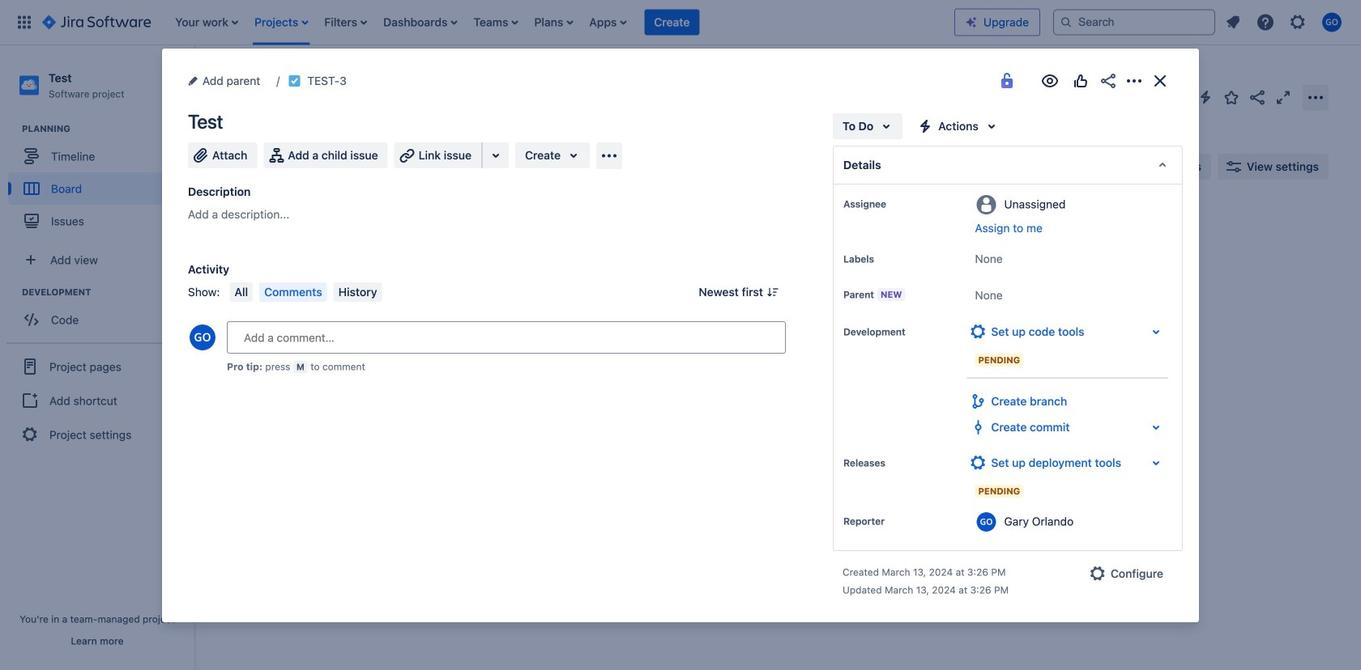 Task type: describe. For each thing, give the bounding box(es) containing it.
link web pages and more image
[[486, 146, 506, 165]]

1 list item from the left
[[170, 0, 243, 45]]

1 providers dropdown image from the top
[[1147, 322, 1166, 342]]

copy link to issue image
[[343, 74, 356, 87]]

add people image
[[399, 157, 418, 177]]

Search this board text field
[[228, 152, 304, 181]]

1 horizontal spatial list
[[1219, 8, 1351, 37]]

sidebar element
[[0, 45, 194, 671]]

7 list item from the left
[[584, 0, 631, 45]]

open create commit dropdown image
[[1147, 418, 1166, 438]]

2 list item from the left
[[250, 0, 313, 45]]

0 horizontal spatial list
[[167, 0, 954, 45]]

2 vertical spatial group
[[6, 343, 188, 458]]

4 list item from the left
[[378, 0, 462, 45]]

heading for the top "group"
[[22, 123, 194, 135]]

vote options: no one has voted for this issue yet. image
[[1071, 71, 1091, 91]]

add app image
[[600, 146, 619, 166]]

primary element
[[10, 0, 954, 45]]

6 list item from the left
[[529, 0, 578, 45]]

heading for the middle "group"
[[22, 286, 194, 299]]

enter full screen image
[[1274, 88, 1293, 107]]



Task type: vqa. For each thing, say whether or not it's contained in the screenshot.
"Search" "field"
yes



Task type: locate. For each thing, give the bounding box(es) containing it.
1 vertical spatial task image
[[241, 365, 254, 378]]

watch options: you are not watching this issue, 0 people watching image
[[1040, 71, 1060, 91]]

providers dropdown image
[[1147, 322, 1166, 342], [1147, 454, 1166, 473]]

Add a comment… field
[[227, 322, 786, 354]]

0 vertical spatial heading
[[22, 123, 194, 135]]

2 heading from the top
[[22, 286, 194, 299]]

task image
[[288, 75, 301, 88]]

5 list item from the left
[[469, 0, 523, 45]]

1 vertical spatial heading
[[22, 286, 194, 299]]

0 vertical spatial task image
[[241, 293, 254, 306]]

details element
[[833, 146, 1183, 185]]

star test board image
[[1222, 88, 1241, 107]]

group
[[8, 123, 194, 242], [8, 286, 194, 341], [6, 343, 188, 458]]

dialog
[[162, 49, 1199, 643]]

list item
[[170, 0, 243, 45], [250, 0, 313, 45], [319, 0, 372, 45], [378, 0, 462, 45], [469, 0, 523, 45], [529, 0, 578, 45], [584, 0, 631, 45], [644, 0, 700, 45]]

task image
[[241, 293, 254, 306], [241, 365, 254, 378]]

menu bar
[[226, 283, 385, 302]]

jira software image
[[42, 13, 151, 32], [42, 13, 151, 32]]

None search field
[[1053, 9, 1215, 35]]

8 list item from the left
[[644, 0, 700, 45]]

1 heading from the top
[[22, 123, 194, 135]]

Search field
[[1053, 9, 1215, 35]]

1 vertical spatial providers dropdown image
[[1147, 454, 1166, 473]]

2 providers dropdown image from the top
[[1147, 454, 1166, 473]]

3 list item from the left
[[319, 0, 372, 45]]

close image
[[1151, 71, 1170, 91]]

heading
[[22, 123, 194, 135], [22, 286, 194, 299]]

2 task image from the top
[[241, 365, 254, 378]]

actions image
[[1125, 71, 1144, 91]]

1 task image from the top
[[241, 293, 254, 306]]

1 vertical spatial group
[[8, 286, 194, 341]]

banner
[[0, 0, 1361, 45]]

0 vertical spatial providers dropdown image
[[1147, 322, 1166, 342]]

0 vertical spatial group
[[8, 123, 194, 242]]

search image
[[1060, 16, 1073, 29]]

list
[[167, 0, 954, 45], [1219, 8, 1351, 37]]



